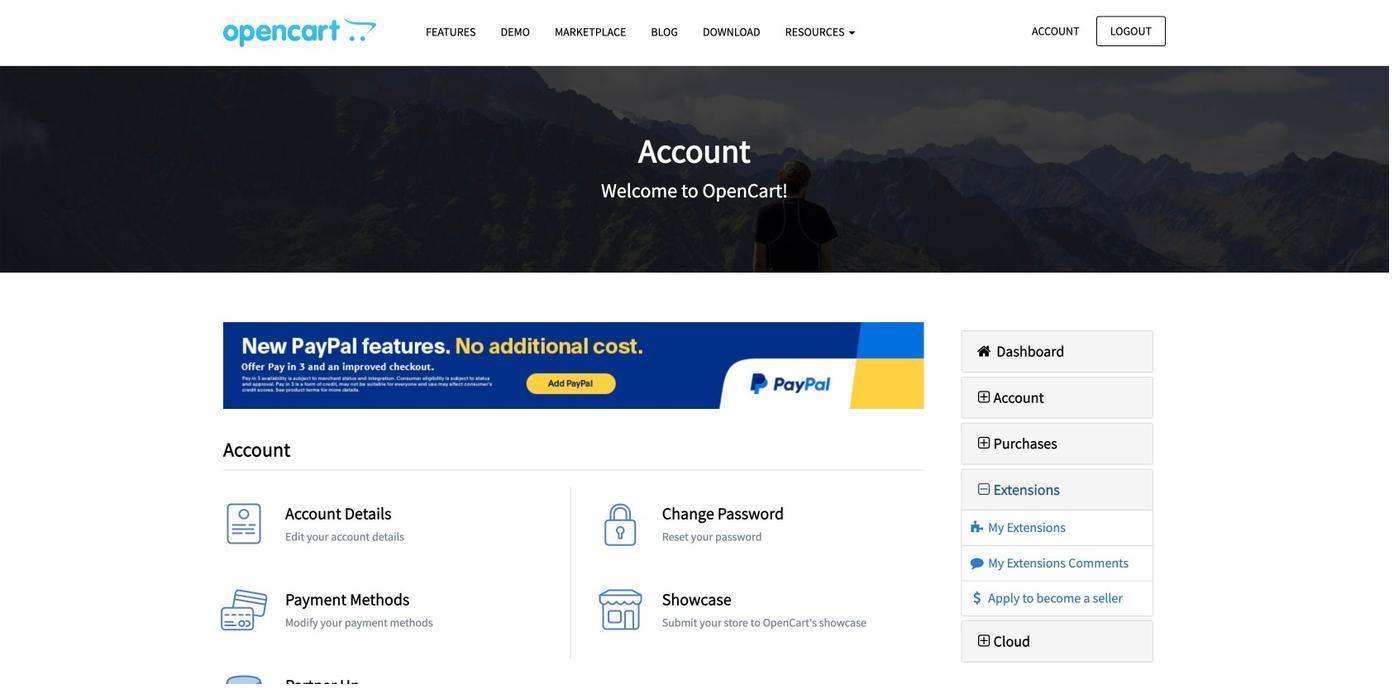 Task type: locate. For each thing, give the bounding box(es) containing it.
account image
[[219, 504, 269, 554]]

plus square o image
[[975, 436, 994, 451], [975, 634, 994, 649]]

2 plus square o image from the top
[[975, 634, 994, 649]]

fw image
[[975, 483, 994, 497]]

1 vertical spatial plus square o image
[[975, 634, 994, 649]]

opencart - your account image
[[223, 17, 376, 47]]

apply to become a partner image
[[219, 676, 269, 685]]

plus square o image up fw icon
[[975, 436, 994, 451]]

0 vertical spatial plus square o image
[[975, 436, 994, 451]]

plus square o image down usd icon
[[975, 634, 994, 649]]



Task type: vqa. For each thing, say whether or not it's contained in the screenshot.
"Apply to become a partner" image
yes



Task type: describe. For each thing, give the bounding box(es) containing it.
usd image
[[969, 592, 986, 605]]

plus square o image
[[975, 390, 994, 405]]

puzzle piece image
[[969, 522, 986, 535]]

comment image
[[969, 557, 986, 570]]

showcase image
[[596, 590, 646, 640]]

paypal image
[[223, 323, 924, 409]]

payment methods image
[[219, 590, 269, 640]]

1 plus square o image from the top
[[975, 436, 994, 451]]

home image
[[975, 344, 994, 359]]

change password image
[[596, 504, 646, 554]]



